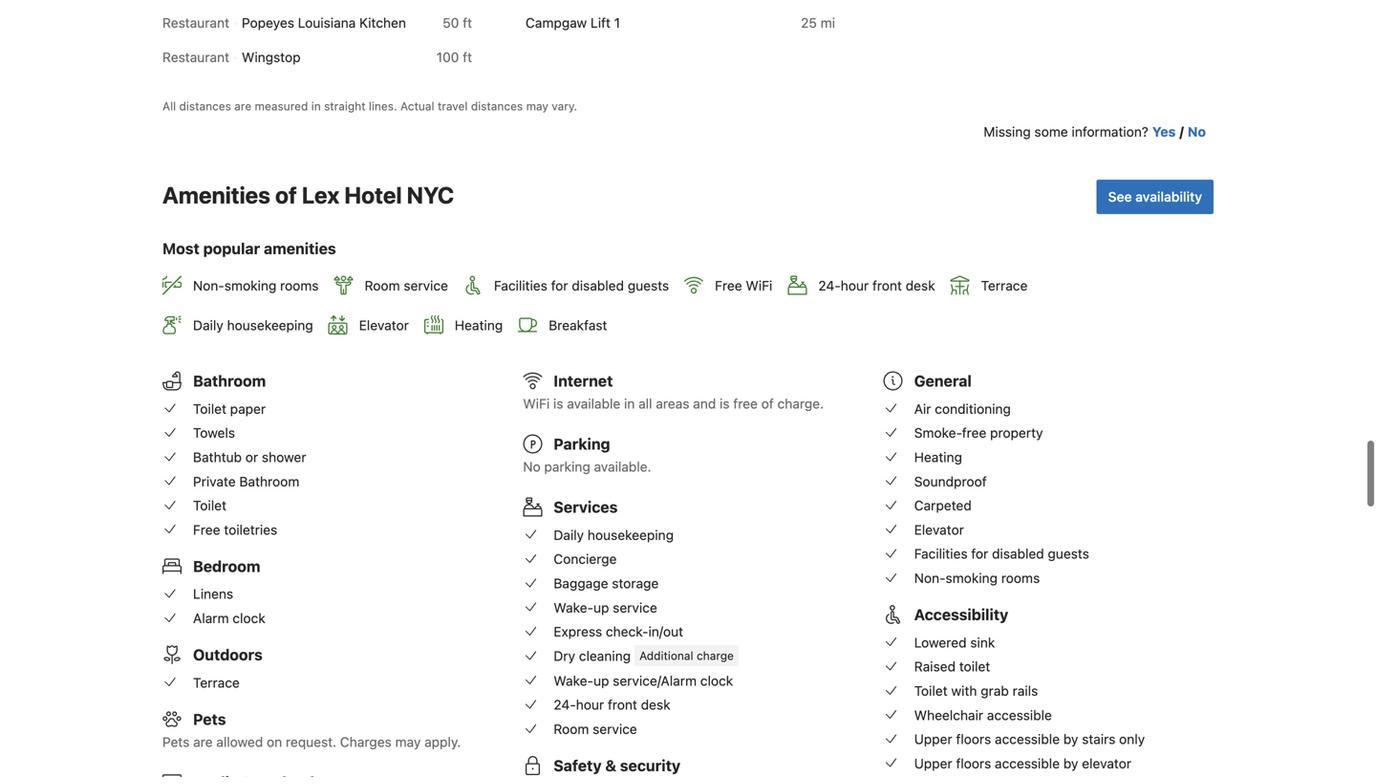 Task type: locate. For each thing, give the bounding box(es) containing it.
1 vertical spatial room
[[554, 717, 589, 733]]

are left measured
[[234, 95, 252, 109]]

0 vertical spatial ft
[[463, 11, 472, 27]]

0 horizontal spatial guests
[[628, 274, 669, 290]]

0 vertical spatial wifi
[[746, 274, 773, 290]]

0 vertical spatial heating
[[455, 313, 503, 329]]

room service up &
[[554, 717, 637, 733]]

2 by from the top
[[1064, 752, 1079, 767]]

0 horizontal spatial of
[[275, 178, 297, 204]]

upper floors accessible by stairs only
[[914, 727, 1145, 743]]

disabled up breakfast
[[572, 274, 624, 290]]

2 upper from the top
[[914, 752, 953, 767]]

0 horizontal spatial rooms
[[280, 274, 319, 290]]

carpeted
[[914, 494, 972, 509]]

room
[[365, 274, 400, 290], [554, 717, 589, 733]]

0 vertical spatial upper
[[914, 727, 953, 743]]

0 vertical spatial restaurant
[[162, 11, 229, 27]]

0 horizontal spatial for
[[551, 274, 568, 290]]

daily housekeeping down "most popular amenities" on the top of page
[[193, 313, 313, 329]]

wake- up express
[[554, 596, 594, 611]]

1 vertical spatial non-
[[914, 566, 946, 582]]

2 distances from the left
[[471, 95, 523, 109]]

0 horizontal spatial free
[[733, 392, 758, 408]]

0 vertical spatial daily
[[193, 313, 223, 329]]

housekeeping
[[227, 313, 313, 329], [588, 523, 674, 539]]

toilet down 'raised'
[[914, 679, 948, 695]]

or
[[245, 445, 258, 461]]

2 wake- from the top
[[554, 669, 594, 685]]

1 vertical spatial ft
[[463, 45, 472, 61]]

parking
[[554, 431, 610, 449]]

1 horizontal spatial is
[[720, 392, 730, 408]]

daily
[[193, 313, 223, 329], [554, 523, 584, 539]]

0 horizontal spatial smoking
[[224, 274, 277, 290]]

non- up the accessibility
[[914, 566, 946, 582]]

1 wake- from the top
[[554, 596, 594, 611]]

daily housekeeping up concierge
[[554, 523, 674, 539]]

1 horizontal spatial non-smoking rooms
[[914, 566, 1040, 582]]

1 vertical spatial daily
[[554, 523, 584, 539]]

free for free wifi
[[715, 274, 742, 290]]

non- down popular
[[193, 274, 224, 290]]

ft
[[463, 11, 472, 27], [463, 45, 472, 61]]

popular
[[203, 235, 260, 254]]

non-smoking rooms down "most popular amenities" on the top of page
[[193, 274, 319, 290]]

2 is from the left
[[720, 392, 730, 408]]

0 vertical spatial may
[[526, 95, 549, 109]]

1 vertical spatial 24-
[[554, 693, 576, 709]]

front
[[873, 274, 902, 290], [608, 693, 637, 709]]

1 horizontal spatial disabled
[[992, 542, 1044, 558]]

toilet down "private"
[[193, 494, 226, 509]]

0 vertical spatial facilities for disabled guests
[[494, 274, 669, 290]]

1 horizontal spatial non-
[[914, 566, 946, 582]]

guests
[[628, 274, 669, 290], [1048, 542, 1089, 558]]

accessible up upper floors accessible by elevator
[[995, 727, 1060, 743]]

lowered sink
[[914, 631, 995, 646]]

floors for upper floors accessible by stairs only
[[956, 727, 991, 743]]

1
[[614, 11, 620, 27]]

0 horizontal spatial may
[[395, 730, 421, 746]]

0 vertical spatial terrace
[[981, 274, 1028, 290]]

housekeeping down "most popular amenities" on the top of page
[[227, 313, 313, 329]]

by left the elevator
[[1064, 752, 1079, 767]]

dry
[[554, 644, 575, 660]]

0 vertical spatial floors
[[956, 727, 991, 743]]

express check-in/out
[[554, 620, 683, 636]]

nyc
[[407, 178, 454, 204]]

areas
[[656, 392, 690, 408]]

allowed
[[216, 730, 263, 746]]

0 vertical spatial smoking
[[224, 274, 277, 290]]

1 vertical spatial 24-hour front desk
[[554, 693, 671, 709]]

up for service
[[594, 596, 609, 611]]

free
[[715, 274, 742, 290], [193, 518, 220, 534]]

housekeeping up storage
[[588, 523, 674, 539]]

2 floors from the top
[[956, 752, 991, 767]]

0 vertical spatial room service
[[365, 274, 448, 290]]

for down "carpeted" at the bottom
[[971, 542, 989, 558]]

by for stairs
[[1064, 727, 1079, 743]]

for
[[551, 274, 568, 290], [971, 542, 989, 558]]

room up safety
[[554, 717, 589, 733]]

room service down nyc at the left of the page
[[365, 274, 448, 290]]

available
[[567, 392, 621, 408]]

terrace
[[981, 274, 1028, 290], [193, 671, 240, 687]]

0 horizontal spatial front
[[608, 693, 637, 709]]

are
[[234, 95, 252, 109], [193, 730, 213, 746]]

in left straight
[[311, 95, 321, 109]]

clock down charge
[[700, 669, 733, 685]]

is
[[553, 392, 563, 408], [720, 392, 730, 408]]

smoking
[[224, 274, 277, 290], [946, 566, 998, 582]]

up
[[594, 596, 609, 611], [594, 669, 609, 685]]

restaurant up all
[[162, 45, 229, 61]]

internet
[[554, 368, 613, 386]]

by left stairs
[[1064, 727, 1079, 743]]

service down storage
[[613, 596, 657, 611]]

may left vary.
[[526, 95, 549, 109]]

most
[[162, 235, 200, 254]]

0 horizontal spatial daily
[[193, 313, 223, 329]]

disabled up the accessibility
[[992, 542, 1044, 558]]

bathroom up toilet paper
[[193, 368, 266, 386]]

0 horizontal spatial room
[[365, 274, 400, 290]]

1 horizontal spatial pets
[[193, 706, 226, 724]]

1 upper from the top
[[914, 727, 953, 743]]

cleaning
[[579, 644, 631, 660]]

accessible for elevator
[[995, 752, 1060, 767]]

and
[[693, 392, 716, 408]]

1 vertical spatial rooms
[[1001, 566, 1040, 582]]

of left charge.
[[761, 392, 774, 408]]

toilet
[[193, 397, 226, 413], [193, 494, 226, 509], [914, 679, 948, 695]]

24- down dry
[[554, 693, 576, 709]]

smoking up the accessibility
[[946, 566, 998, 582]]

facilities for disabled guests up the accessibility
[[914, 542, 1089, 558]]

0 vertical spatial front
[[873, 274, 902, 290]]

clock right alarm
[[233, 606, 265, 622]]

for up breakfast
[[551, 274, 568, 290]]

ft for 100 ft
[[463, 45, 472, 61]]

available.
[[594, 455, 651, 471]]

upper for upper floors accessible by stairs only
[[914, 727, 953, 743]]

facilities
[[494, 274, 548, 290], [914, 542, 968, 558]]

alarm clock
[[193, 606, 265, 622]]

1 up from the top
[[594, 596, 609, 611]]

&
[[605, 753, 616, 771]]

1 horizontal spatial distances
[[471, 95, 523, 109]]

raised toilet
[[914, 655, 990, 671]]

daily down popular
[[193, 313, 223, 329]]

smoking down "most popular amenities" on the top of page
[[224, 274, 277, 290]]

1 distances from the left
[[179, 95, 231, 109]]

1 vertical spatial pets
[[162, 730, 190, 746]]

wake- down dry
[[554, 669, 594, 685]]

0 vertical spatial disabled
[[572, 274, 624, 290]]

0 vertical spatial non-
[[193, 274, 224, 290]]

1 vertical spatial up
[[594, 669, 609, 685]]

0 horizontal spatial 24-
[[554, 693, 576, 709]]

no
[[1188, 120, 1206, 136], [523, 455, 541, 471]]

1 vertical spatial service
[[613, 596, 657, 611]]

1 horizontal spatial 24-hour front desk
[[818, 274, 935, 290]]

0 horizontal spatial desk
[[641, 693, 671, 709]]

2 vertical spatial toilet
[[914, 679, 948, 695]]

dry cleaning additional charge
[[554, 644, 734, 660]]

1 floors from the top
[[956, 727, 991, 743]]

ft right "50"
[[463, 11, 472, 27]]

upper floors accessible by elevator
[[914, 752, 1132, 767]]

1 horizontal spatial may
[[526, 95, 549, 109]]

no left parking
[[523, 455, 541, 471]]

lift
[[591, 11, 611, 27]]

0 horizontal spatial free
[[193, 518, 220, 534]]

daily housekeeping
[[193, 313, 313, 329], [554, 523, 674, 539]]

towels
[[193, 421, 235, 437]]

1 restaurant from the top
[[162, 11, 229, 27]]

1 by from the top
[[1064, 727, 1079, 743]]

lowered
[[914, 631, 967, 646]]

1 horizontal spatial desk
[[906, 274, 935, 290]]

1 vertical spatial may
[[395, 730, 421, 746]]

of
[[275, 178, 297, 204], [761, 392, 774, 408]]

24- right free wifi
[[818, 274, 841, 290]]

smoke-free property
[[914, 421, 1043, 437]]

0 vertical spatial pets
[[193, 706, 226, 724]]

1 horizontal spatial no
[[1188, 120, 1206, 136]]

0 horizontal spatial facilities for disabled guests
[[494, 274, 669, 290]]

bathroom down 'shower'
[[239, 470, 299, 485]]

rooms
[[280, 274, 319, 290], [1001, 566, 1040, 582]]

elevator
[[359, 313, 409, 329], [914, 518, 964, 534]]

1 vertical spatial are
[[193, 730, 213, 746]]

0 vertical spatial desk
[[906, 274, 935, 290]]

2 restaurant from the top
[[162, 45, 229, 61]]

toilet for toilet
[[193, 494, 226, 509]]

free down conditioning
[[962, 421, 987, 437]]

1 is from the left
[[553, 392, 563, 408]]

1 ft from the top
[[463, 11, 472, 27]]

may
[[526, 95, 549, 109], [395, 730, 421, 746]]

up down cleaning
[[594, 669, 609, 685]]

1 vertical spatial upper
[[914, 752, 953, 767]]

hotel
[[344, 178, 402, 204]]

0 vertical spatial bathroom
[[193, 368, 266, 386]]

property
[[990, 421, 1043, 437]]

0 vertical spatial wake-
[[554, 596, 594, 611]]

ft right 100
[[463, 45, 472, 61]]

free right "and"
[[733, 392, 758, 408]]

0 vertical spatial are
[[234, 95, 252, 109]]

pets for pets are allowed on request. charges may apply.
[[162, 730, 190, 746]]

up down baggage storage
[[594, 596, 609, 611]]

information?
[[1072, 120, 1149, 136]]

service down nyc at the left of the page
[[404, 274, 448, 290]]

toilet up towels
[[193, 397, 226, 413]]

may left apply.
[[395, 730, 421, 746]]

1 vertical spatial heating
[[914, 445, 962, 461]]

1 vertical spatial clock
[[700, 669, 733, 685]]

non-smoking rooms up the accessibility
[[914, 566, 1040, 582]]

1 vertical spatial wake-
[[554, 669, 594, 685]]

distances right travel
[[471, 95, 523, 109]]

rooms down amenities
[[280, 274, 319, 290]]

charge
[[697, 645, 734, 659]]

facilities for disabled guests up breakfast
[[494, 274, 669, 290]]

parking
[[544, 455, 590, 471]]

0 vertical spatial in
[[311, 95, 321, 109]]

24-
[[818, 274, 841, 290], [554, 693, 576, 709]]

0 horizontal spatial hour
[[576, 693, 604, 709]]

0 vertical spatial facilities
[[494, 274, 548, 290]]

1 vertical spatial bathroom
[[239, 470, 299, 485]]

all distances are measured in straight lines. actual travel distances may vary.
[[162, 95, 577, 109]]

distances right all
[[179, 95, 231, 109]]

1 vertical spatial wifi
[[523, 392, 550, 408]]

actual
[[400, 95, 434, 109]]

no right /
[[1188, 120, 1206, 136]]

elevator
[[1082, 752, 1132, 767]]

room down hotel
[[365, 274, 400, 290]]

2 up from the top
[[594, 669, 609, 685]]

free wifi
[[715, 274, 773, 290]]

rooms up the accessibility
[[1001, 566, 1040, 582]]

bathroom
[[193, 368, 266, 386], [239, 470, 299, 485]]

additional
[[639, 645, 693, 659]]

restaurant left popeyes
[[162, 11, 229, 27]]

0 horizontal spatial daily housekeeping
[[193, 313, 313, 329]]

ft for 50 ft
[[463, 11, 472, 27]]

pets up allowed
[[193, 706, 226, 724]]

restaurant
[[162, 11, 229, 27], [162, 45, 229, 61]]

accessible
[[987, 703, 1052, 719], [995, 727, 1060, 743], [995, 752, 1060, 767]]

accessible down upper floors accessible by stairs only
[[995, 752, 1060, 767]]

/
[[1180, 120, 1184, 136]]

see availability button
[[1097, 176, 1214, 210]]

1 vertical spatial facilities for disabled guests
[[914, 542, 1089, 558]]

smoke-
[[914, 421, 962, 437]]

2 ft from the top
[[463, 45, 472, 61]]

non-
[[193, 274, 224, 290], [914, 566, 946, 582]]

1 vertical spatial in
[[624, 392, 635, 408]]

of left lex
[[275, 178, 297, 204]]

100 ft
[[436, 45, 472, 61]]

daily up concierge
[[554, 523, 584, 539]]

in left all
[[624, 392, 635, 408]]

pets left allowed
[[162, 730, 190, 746]]

desk
[[906, 274, 935, 290], [641, 693, 671, 709]]

is down the internet
[[553, 392, 563, 408]]

storage
[[612, 571, 659, 587]]

is right "and"
[[720, 392, 730, 408]]

1 vertical spatial toilet
[[193, 494, 226, 509]]

measured
[[255, 95, 308, 109]]

0 vertical spatial 24-
[[818, 274, 841, 290]]

are left allowed
[[193, 730, 213, 746]]

paper
[[230, 397, 266, 413]]

service up safety & security
[[593, 717, 637, 733]]

0 horizontal spatial housekeeping
[[227, 313, 313, 329]]

0 vertical spatial daily housekeeping
[[193, 313, 313, 329]]

service
[[404, 274, 448, 290], [613, 596, 657, 611], [593, 717, 637, 733]]

1 horizontal spatial heating
[[914, 445, 962, 461]]

1 horizontal spatial free
[[715, 274, 742, 290]]

accessible down rails at the bottom right of page
[[987, 703, 1052, 719]]

wake- for wake-up service/alarm clock
[[554, 669, 594, 685]]

0 vertical spatial no
[[1188, 120, 1206, 136]]

1 vertical spatial floors
[[956, 752, 991, 767]]

safety & security
[[554, 753, 681, 771]]

wake-up service
[[554, 596, 657, 611]]

private bathroom
[[193, 470, 299, 485]]

service/alarm
[[613, 669, 697, 685]]



Task type: vqa. For each thing, say whether or not it's contained in the screenshot.
similar in the Full-size van Mercedes-Benz V-Class or similar
no



Task type: describe. For each thing, give the bounding box(es) containing it.
bedroom
[[193, 553, 260, 571]]

0 vertical spatial rooms
[[280, 274, 319, 290]]

toilet
[[959, 655, 990, 671]]

yes button
[[1153, 118, 1176, 138]]

lex
[[302, 178, 340, 204]]

1 horizontal spatial hour
[[841, 274, 869, 290]]

1 vertical spatial non-smoking rooms
[[914, 566, 1040, 582]]

0 vertical spatial non-smoking rooms
[[193, 274, 319, 290]]

1 horizontal spatial wifi
[[746, 274, 773, 290]]

availability
[[1136, 185, 1202, 201]]

concierge
[[554, 547, 617, 563]]

bathtub
[[193, 445, 242, 461]]

apply.
[[425, 730, 461, 746]]

conditioning
[[935, 397, 1011, 413]]

restaurant for popeyes louisiana kitchen
[[162, 11, 229, 27]]

kitchen
[[359, 11, 406, 27]]

0 horizontal spatial wifi
[[523, 392, 550, 408]]

shower
[[262, 445, 306, 461]]

pets are allowed on request. charges may apply.
[[162, 730, 461, 746]]

1 horizontal spatial in
[[624, 392, 635, 408]]

toilet for toilet with grab rails
[[914, 679, 948, 695]]

1 horizontal spatial housekeeping
[[588, 523, 674, 539]]

toilet paper
[[193, 397, 266, 413]]

wifi is available in all areas and is free of charge.
[[523, 392, 824, 408]]

0 vertical spatial service
[[404, 274, 448, 290]]

free for free toiletries
[[193, 518, 220, 534]]

0 horizontal spatial room service
[[365, 274, 448, 290]]

no button
[[1188, 118, 1206, 138]]

accessible for stairs
[[995, 727, 1060, 743]]

1 horizontal spatial for
[[971, 542, 989, 558]]

1 horizontal spatial daily
[[554, 523, 584, 539]]

sink
[[970, 631, 995, 646]]

general
[[914, 368, 972, 386]]

restaurant for wingstop
[[162, 45, 229, 61]]

1 vertical spatial terrace
[[193, 671, 240, 687]]

linens
[[193, 582, 233, 598]]

bathtub or shower
[[193, 445, 306, 461]]

missing some information? yes / no
[[984, 120, 1206, 136]]

wheelchair
[[914, 703, 984, 719]]

charge.
[[778, 392, 824, 408]]

amenities
[[162, 178, 270, 204]]

1 horizontal spatial are
[[234, 95, 252, 109]]

0 horizontal spatial no
[[523, 455, 541, 471]]

1 vertical spatial elevator
[[914, 518, 964, 534]]

wake- for wake-up service
[[554, 596, 594, 611]]

floors for upper floors accessible by elevator
[[956, 752, 991, 767]]

all
[[639, 392, 652, 408]]

vary.
[[552, 95, 577, 109]]

1 vertical spatial smoking
[[946, 566, 998, 582]]

no parking available.
[[523, 455, 651, 471]]

see
[[1108, 185, 1132, 201]]

1 horizontal spatial free
[[962, 421, 987, 437]]

baggage storage
[[554, 571, 659, 587]]

private
[[193, 470, 236, 485]]

1 horizontal spatial facilities
[[914, 542, 968, 558]]

1 horizontal spatial 24-
[[818, 274, 841, 290]]

0 horizontal spatial non-
[[193, 274, 224, 290]]

1 horizontal spatial terrace
[[981, 274, 1028, 290]]

50 ft
[[443, 11, 472, 27]]

louisiana
[[298, 11, 356, 27]]

wheelchair accessible
[[914, 703, 1052, 719]]

upper for upper floors accessible by elevator
[[914, 752, 953, 767]]

request.
[[286, 730, 337, 746]]

100
[[436, 45, 459, 61]]

soundproof
[[914, 470, 987, 485]]

outdoors
[[193, 642, 263, 660]]

air conditioning
[[914, 397, 1011, 413]]

check-
[[606, 620, 649, 636]]

0 vertical spatial for
[[551, 274, 568, 290]]

wingstop
[[242, 45, 301, 61]]

accessibility
[[914, 602, 1009, 620]]

0 horizontal spatial 24-hour front desk
[[554, 693, 671, 709]]

travel
[[438, 95, 468, 109]]

charges
[[340, 730, 392, 746]]

on
[[267, 730, 282, 746]]

0 vertical spatial housekeeping
[[227, 313, 313, 329]]

toiletries
[[224, 518, 277, 534]]

security
[[620, 753, 681, 771]]

free toiletries
[[193, 518, 277, 534]]

pets for pets
[[193, 706, 226, 724]]

wake-up service/alarm clock
[[554, 669, 733, 685]]

1 horizontal spatial clock
[[700, 669, 733, 685]]

rails
[[1013, 679, 1038, 695]]

safety
[[554, 753, 602, 771]]

amenities of lex hotel nyc
[[162, 178, 454, 204]]

all
[[162, 95, 176, 109]]

in/out
[[649, 620, 683, 636]]

0 horizontal spatial heating
[[455, 313, 503, 329]]

1 horizontal spatial of
[[761, 392, 774, 408]]

amenities
[[264, 235, 336, 254]]

1 vertical spatial room service
[[554, 717, 637, 733]]

0 vertical spatial guests
[[628, 274, 669, 290]]

express
[[554, 620, 602, 636]]

alarm
[[193, 606, 229, 622]]

1 vertical spatial guests
[[1048, 542, 1089, 558]]

toilet with grab rails
[[914, 679, 1038, 695]]

by for elevator
[[1064, 752, 1079, 767]]

services
[[554, 494, 618, 512]]

0 horizontal spatial clock
[[233, 606, 265, 622]]

campgaw
[[526, 11, 587, 27]]

air
[[914, 397, 931, 413]]

missing
[[984, 120, 1031, 136]]

1 vertical spatial daily housekeeping
[[554, 523, 674, 539]]

0 vertical spatial accessible
[[987, 703, 1052, 719]]

breakfast
[[549, 313, 607, 329]]

1 vertical spatial desk
[[641, 693, 671, 709]]

straight
[[324, 95, 366, 109]]

up for service/alarm
[[594, 669, 609, 685]]

toilet for toilet paper
[[193, 397, 226, 413]]

1 vertical spatial front
[[608, 693, 637, 709]]

0 vertical spatial free
[[733, 392, 758, 408]]

25 mi
[[801, 11, 835, 27]]

only
[[1119, 727, 1145, 743]]

0 vertical spatial of
[[275, 178, 297, 204]]

0 vertical spatial elevator
[[359, 313, 409, 329]]

lines.
[[369, 95, 397, 109]]

1 horizontal spatial facilities for disabled guests
[[914, 542, 1089, 558]]

0 horizontal spatial are
[[193, 730, 213, 746]]

0 vertical spatial 24-hour front desk
[[818, 274, 935, 290]]

25
[[801, 11, 817, 27]]

see availability
[[1108, 185, 1202, 201]]

0 horizontal spatial disabled
[[572, 274, 624, 290]]

yes
[[1153, 120, 1176, 136]]

2 vertical spatial service
[[593, 717, 637, 733]]

grab
[[981, 679, 1009, 695]]

most popular amenities
[[162, 235, 336, 254]]



